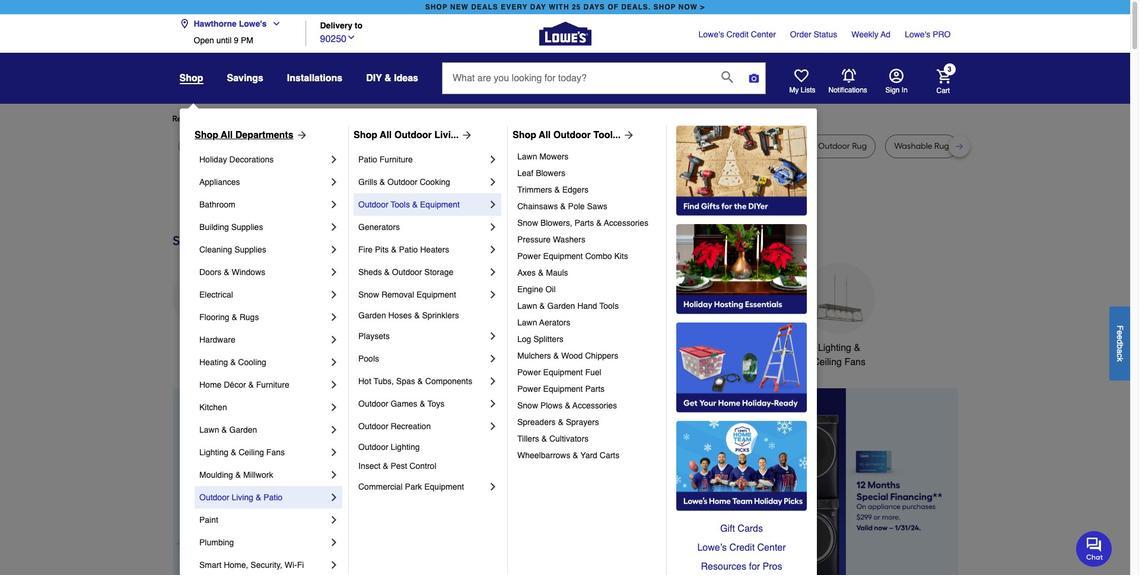 Task type: vqa. For each thing, say whether or not it's contained in the screenshot.
complete on the right of page
no



Task type: describe. For each thing, give the bounding box(es) containing it.
lawn for lawn aerators
[[517, 318, 537, 328]]

chevron right image for outdoor living & patio
[[328, 492, 340, 504]]

c
[[1116, 354, 1125, 358]]

garden for lawn & garden
[[229, 425, 257, 435]]

3 rug from the left
[[261, 141, 276, 151]]

pits
[[375, 245, 389, 255]]

chippers
[[585, 351, 618, 361]]

indoor outdoor rug
[[792, 141, 867, 151]]

lowe's home improvement logo image
[[539, 7, 591, 60]]

generators
[[358, 223, 400, 232]]

insect & pest control
[[358, 462, 436, 471]]

moulding & millwork
[[199, 471, 273, 480]]

moulding & millwork link
[[199, 464, 328, 487]]

christmas decorations
[[363, 343, 414, 368]]

up to 30 percent off select major appliances. plus, save up to an extra $750 on major appliances. image
[[383, 389, 958, 576]]

chevron down image
[[267, 19, 281, 28]]

generators link
[[358, 216, 487, 239]]

garden hoses & sprinklers
[[358, 311, 459, 320]]

chevron right image for snow removal equipment
[[487, 289, 499, 301]]

all for shop all departments
[[221, 130, 233, 141]]

leaf blowers
[[517, 169, 565, 178]]

chevron right image for lawn & garden
[[328, 424, 340, 436]]

for for suggestions
[[373, 114, 384, 124]]

9 rug from the left
[[935, 141, 950, 151]]

open
[[194, 36, 214, 45]]

wheelbarrows & yard carts link
[[517, 447, 658, 464]]

shop all outdoor livi...
[[354, 130, 459, 141]]

tubs,
[[374, 377, 394, 386]]

tillers
[[517, 434, 539, 444]]

axes
[[517, 268, 536, 278]]

supplies for building supplies
[[231, 223, 263, 232]]

equipment down power equipment fuel
[[543, 385, 583, 394]]

status
[[814, 30, 837, 39]]

2 rug from the left
[[244, 141, 259, 151]]

axes & mauls
[[517, 268, 568, 278]]

chevron right image for kitchen
[[328, 402, 340, 414]]

tools inside 'link'
[[391, 200, 410, 209]]

allen for allen and roth area rug
[[471, 141, 490, 151]]

credit for lowe's
[[730, 543, 755, 554]]

power for power equipment combo kits
[[517, 252, 541, 261]]

commercial park equipment link
[[358, 476, 487, 498]]

recommended
[[172, 114, 229, 124]]

equipment inside "link"
[[424, 482, 464, 492]]

chevron right image for fire pits & patio heaters
[[487, 244, 499, 256]]

lowe's credit center link
[[699, 28, 776, 40]]

1 e from the top
[[1116, 330, 1125, 335]]

lighting & ceiling fans button
[[804, 263, 875, 370]]

kitchen for kitchen faucets
[[445, 343, 476, 354]]

cart
[[937, 86, 950, 95]]

resources
[[701, 562, 747, 573]]

every
[[501, 3, 528, 11]]

2 horizontal spatial for
[[749, 562, 760, 573]]

5x8
[[204, 141, 217, 151]]

appliances link
[[199, 171, 328, 193]]

fire pits & patio heaters
[[358, 245, 449, 255]]

more suggestions for you link
[[304, 113, 409, 125]]

outdoor living & patio
[[199, 493, 283, 503]]

outdoor tools & equipment inside outdoor tools & equipment 'link'
[[358, 200, 460, 209]]

9
[[234, 36, 239, 45]]

millwork
[[243, 471, 273, 480]]

1 rug from the left
[[187, 141, 202, 151]]

shop for shop all outdoor livi...
[[354, 130, 377, 141]]

grills & outdoor cooking
[[358, 177, 450, 187]]

blowers,
[[541, 218, 572, 228]]

arrow right image for shop all outdoor livi...
[[459, 129, 473, 141]]

lowe's inside button
[[239, 19, 267, 28]]

you for recommended searches for you
[[280, 114, 294, 124]]

wi-
[[285, 561, 297, 570]]

garden hoses & sprinklers link
[[358, 306, 499, 325]]

decorations for holiday
[[229, 155, 274, 164]]

outdoor recreation
[[358, 422, 431, 431]]

2 shop from the left
[[654, 3, 676, 11]]

shop all departments link
[[195, 128, 308, 142]]

chevron right image for patio furniture
[[487, 154, 499, 166]]

patio for outdoor living & patio
[[264, 493, 283, 503]]

accessories inside 'link'
[[604, 218, 649, 228]]

tillers & cultivators link
[[517, 431, 658, 447]]

more
[[304, 114, 323, 124]]

chevron right image for flooring & rugs
[[328, 312, 340, 323]]

with
[[549, 3, 569, 11]]

fire pits & patio heaters link
[[358, 239, 487, 261]]

to
[[355, 21, 363, 31]]

living
[[232, 493, 253, 503]]

weekly ad link
[[852, 28, 891, 40]]

7 rug from the left
[[750, 141, 765, 151]]

kitchen for kitchen
[[199, 403, 227, 412]]

sheds
[[358, 268, 382, 277]]

1 vertical spatial tools
[[600, 301, 619, 311]]

pest
[[391, 462, 407, 471]]

lawn mowers
[[517, 152, 569, 161]]

& inside 'link'
[[412, 200, 418, 209]]

paint link
[[199, 509, 328, 532]]

camera image
[[748, 72, 760, 84]]

hardware
[[199, 335, 235, 345]]

home décor & furniture link
[[199, 374, 328, 396]]

deals
[[471, 3, 498, 11]]

spreaders
[[517, 418, 556, 427]]

security,
[[251, 561, 282, 570]]

power equipment parts link
[[517, 381, 658, 398]]

splitters
[[534, 335, 564, 344]]

2 area from the left
[[529, 141, 546, 151]]

washable rug
[[894, 141, 950, 151]]

engine oil link
[[517, 281, 658, 298]]

hot tubs, spas & components link
[[358, 370, 487, 393]]

shop 25 days of deals by category image
[[172, 231, 958, 251]]

fans inside lighting & ceiling fans
[[845, 357, 866, 368]]

indoor
[[792, 141, 816, 151]]

power for power equipment parts
[[517, 385, 541, 394]]

holiday decorations
[[199, 155, 274, 164]]

lowe's for lowe's pro
[[905, 30, 931, 39]]

lowe's wishes you and your family a happy hanukkah. image
[[172, 189, 958, 219]]

lawn for lawn & garden
[[199, 425, 219, 435]]

roth for rug
[[628, 141, 646, 151]]

notifications
[[829, 86, 868, 94]]

chevron right image for building supplies
[[328, 221, 340, 233]]

equipment down "shop 25 days of deals by category" image
[[543, 252, 583, 261]]

home décor & furniture
[[199, 380, 289, 390]]

0 horizontal spatial lighting
[[199, 448, 228, 458]]

gift cards
[[720, 524, 763, 535]]

toys
[[428, 399, 445, 409]]

rug 5x8
[[187, 141, 217, 151]]

get your home holiday-ready. image
[[677, 323, 807, 413]]

cooling
[[238, 358, 266, 367]]

5 rug from the left
[[548, 141, 563, 151]]

lowe's home team holiday picks. image
[[677, 421, 807, 512]]

chevron right image for appliances
[[328, 176, 340, 188]]

departments
[[235, 130, 293, 141]]

pro
[[933, 30, 951, 39]]

snow for snow blowers, parts & accessories
[[517, 218, 538, 228]]

recreation
[[391, 422, 431, 431]]

chevron right image for plumbing
[[328, 537, 340, 549]]

arrow right image for shop all departments
[[293, 129, 308, 141]]

until
[[216, 36, 232, 45]]

& inside 'link'
[[391, 245, 397, 255]]

days
[[584, 3, 605, 11]]

snow for snow plows & accessories
[[517, 401, 538, 411]]

lowe's
[[698, 543, 727, 554]]

outdoor inside 'link'
[[358, 200, 388, 209]]

smart home
[[723, 343, 776, 354]]

chevron right image for doors & windows
[[328, 266, 340, 278]]

f e e d b a c k
[[1116, 325, 1125, 362]]

chevron right image for outdoor games & toys
[[487, 398, 499, 410]]

parts for equipment
[[585, 385, 605, 394]]

building supplies link
[[199, 216, 328, 239]]

home inside home décor & furniture link
[[199, 380, 222, 390]]

sheds & outdoor storage
[[358, 268, 454, 277]]

chevron right image for outdoor recreation
[[487, 421, 499, 433]]

roth for area
[[509, 141, 527, 151]]

3 area from the left
[[730, 141, 748, 151]]

smart home, security, wi-fi
[[199, 561, 304, 570]]

leaf
[[517, 169, 534, 178]]

wheelbarrows
[[517, 451, 571, 460]]

lowe's home improvement account image
[[889, 69, 903, 83]]

equipment inside 'link'
[[420, 200, 460, 209]]

all for shop all outdoor tool...
[[539, 130, 551, 141]]



Task type: locate. For each thing, give the bounding box(es) containing it.
2 horizontal spatial garden
[[547, 301, 575, 311]]

lowe's home improvement cart image
[[937, 69, 951, 83]]

1 you from the left
[[280, 114, 294, 124]]

kitchen
[[445, 343, 476, 354], [199, 403, 227, 412]]

0 horizontal spatial and
[[492, 141, 507, 151]]

pools
[[358, 354, 379, 364]]

chevron right image for hot tubs, spas & components
[[487, 376, 499, 388]]

0 horizontal spatial fans
[[266, 448, 285, 458]]

for up departments
[[268, 114, 279, 124]]

patio up "sheds & outdoor storage"
[[399, 245, 418, 255]]

0 vertical spatial bathroom
[[199, 200, 235, 209]]

2 horizontal spatial all
[[539, 130, 551, 141]]

allen right desk
[[471, 141, 490, 151]]

search image
[[722, 71, 733, 83]]

smart for smart home, security, wi-fi
[[199, 561, 222, 570]]

cleaning supplies link
[[199, 239, 328, 261]]

2 e from the top
[[1116, 335, 1125, 340]]

1 vertical spatial furniture
[[256, 380, 289, 390]]

cleaning
[[199, 245, 232, 255]]

power for power equipment fuel
[[517, 368, 541, 377]]

0 horizontal spatial allen
[[471, 141, 490, 151]]

roth up leaf blowers link
[[628, 141, 646, 151]]

0 horizontal spatial lighting & ceiling fans
[[199, 448, 285, 458]]

1 horizontal spatial patio
[[358, 155, 377, 164]]

supplies up windows
[[234, 245, 266, 255]]

lawn down "allen and roth area rug"
[[517, 152, 537, 161]]

outdoor tools & equipment up power equipment fuel
[[535, 343, 603, 368]]

bathroom up building
[[199, 200, 235, 209]]

spreaders & sprayers link
[[517, 414, 658, 431]]

1 vertical spatial center
[[758, 543, 786, 554]]

0 horizontal spatial furniture
[[256, 380, 289, 390]]

you left more
[[280, 114, 294, 124]]

1 vertical spatial snow
[[358, 290, 379, 300]]

arrow left image
[[393, 492, 405, 504]]

washable area rug
[[690, 141, 765, 151]]

faucets
[[479, 343, 513, 354]]

2 horizontal spatial lowe's
[[905, 30, 931, 39]]

furniture up kitchen link
[[256, 380, 289, 390]]

bathroom link
[[199, 193, 328, 216]]

allen and roth rug
[[591, 141, 662, 151]]

appliances button
[[172, 263, 244, 355]]

ceiling inside lighting & ceiling fans link
[[239, 448, 264, 458]]

2 washable from the left
[[894, 141, 933, 151]]

order
[[790, 30, 812, 39]]

1 vertical spatial home
[[199, 380, 222, 390]]

chevron right image for moulding & millwork
[[328, 469, 340, 481]]

lighting inside lighting & ceiling fans
[[818, 343, 852, 354]]

1 all from the left
[[221, 130, 233, 141]]

commercial
[[358, 482, 403, 492]]

arrow right image inside shop all departments link
[[293, 129, 308, 141]]

doors & windows
[[199, 268, 265, 277]]

chevron right image for playsets
[[487, 331, 499, 342]]

1 horizontal spatial kitchen
[[445, 343, 476, 354]]

cultivators
[[549, 434, 589, 444]]

for up furniture
[[373, 114, 384, 124]]

0 horizontal spatial kitchen
[[199, 403, 227, 412]]

0 horizontal spatial roth
[[509, 141, 527, 151]]

snow down sheds
[[358, 290, 379, 300]]

chevron right image for grills & outdoor cooking
[[487, 176, 499, 188]]

0 horizontal spatial outdoor tools & equipment
[[358, 200, 460, 209]]

1 horizontal spatial home
[[751, 343, 776, 354]]

0 horizontal spatial home
[[199, 380, 222, 390]]

outdoor
[[394, 130, 432, 141], [554, 130, 591, 141], [388, 177, 418, 187], [358, 200, 388, 209], [392, 268, 422, 277], [535, 343, 569, 354], [358, 399, 388, 409], [358, 422, 388, 431], [358, 443, 388, 452], [199, 493, 229, 503]]

chevron right image
[[487, 154, 499, 166], [328, 176, 340, 188], [487, 199, 499, 211], [487, 221, 499, 233], [328, 266, 340, 278], [328, 289, 340, 301], [487, 289, 499, 301], [487, 331, 499, 342], [487, 353, 499, 365], [328, 357, 340, 369], [328, 402, 340, 414], [328, 560, 340, 571]]

hoses
[[388, 311, 412, 320]]

holiday
[[199, 155, 227, 164]]

decorations for christmas
[[363, 357, 414, 368]]

0 vertical spatial home
[[751, 343, 776, 354]]

credit for lowe's
[[727, 30, 749, 39]]

0 horizontal spatial decorations
[[229, 155, 274, 164]]

outdoor games & toys link
[[358, 393, 487, 415]]

chevron right image for hardware
[[328, 334, 340, 346]]

deals.
[[621, 3, 651, 11]]

mowers
[[540, 152, 569, 161]]

supplies up cleaning supplies
[[231, 223, 263, 232]]

and for allen and roth rug
[[611, 141, 626, 151]]

1 horizontal spatial area
[[529, 141, 546, 151]]

shop down more suggestions for you link
[[354, 130, 377, 141]]

1 horizontal spatial roth
[[628, 141, 646, 151]]

wood
[[561, 351, 583, 361]]

center for lowe's credit center
[[758, 543, 786, 554]]

1 vertical spatial supplies
[[234, 245, 266, 255]]

power up axes at the top of page
[[517, 252, 541, 261]]

you up the shop all outdoor livi... at the top left
[[386, 114, 400, 124]]

0 horizontal spatial smart
[[199, 561, 222, 570]]

livi...
[[435, 130, 459, 141]]

0 horizontal spatial you
[[280, 114, 294, 124]]

washers
[[553, 235, 585, 244]]

1 vertical spatial bathroom
[[638, 343, 680, 354]]

home inside smart home button
[[751, 343, 776, 354]]

building
[[199, 223, 229, 232]]

roth up lawn mowers
[[509, 141, 527, 151]]

6 rug from the left
[[648, 141, 662, 151]]

snow for snow removal equipment
[[358, 290, 379, 300]]

christmas
[[367, 343, 410, 354]]

2 shop from the left
[[354, 130, 377, 141]]

lawn & garden
[[199, 425, 257, 435]]

parts for blowers,
[[575, 218, 594, 228]]

1 horizontal spatial ceiling
[[813, 357, 842, 368]]

kitchen inside button
[[445, 343, 476, 354]]

25
[[572, 3, 581, 11]]

lawn inside lawn aerators link
[[517, 318, 537, 328]]

1 vertical spatial decorations
[[363, 357, 414, 368]]

shop for shop all outdoor tool...
[[513, 130, 536, 141]]

lowe's for lowe's credit center
[[699, 30, 724, 39]]

appliances inside "button"
[[185, 343, 231, 354]]

credit up resources for pros link
[[730, 543, 755, 554]]

center left the order
[[751, 30, 776, 39]]

patio inside 'link'
[[399, 245, 418, 255]]

4 rug from the left
[[323, 141, 338, 151]]

chevron right image for lighting & ceiling fans
[[328, 447, 340, 459]]

3 power from the top
[[517, 385, 541, 394]]

equipment inside button
[[546, 357, 591, 368]]

& inside lighting & ceiling fans
[[854, 343, 861, 354]]

location image
[[180, 19, 189, 28]]

equipment down the insect & pest control link
[[424, 482, 464, 492]]

chevron right image for sheds & outdoor storage
[[487, 266, 499, 278]]

smart inside button
[[723, 343, 748, 354]]

outdoor tools & equipment inside the outdoor tools & equipment button
[[535, 343, 603, 368]]

lawn for lawn & garden hand tools
[[517, 301, 537, 311]]

chevron right image for home décor & furniture
[[328, 379, 340, 391]]

credit inside lowe's credit center link
[[727, 30, 749, 39]]

1 horizontal spatial you
[[386, 114, 400, 124]]

washable
[[690, 141, 728, 151], [894, 141, 933, 151]]

new
[[450, 3, 469, 11]]

0 vertical spatial furniture
[[380, 155, 413, 164]]

sprayers
[[566, 418, 599, 427]]

chat invite button image
[[1076, 531, 1113, 567]]

chevron right image for pools
[[487, 353, 499, 365]]

chevron right image for outdoor tools & equipment
[[487, 199, 499, 211]]

ceiling inside lighting & ceiling fans
[[813, 357, 842, 368]]

day
[[530, 3, 546, 11]]

power equipment fuel
[[517, 368, 602, 377]]

area rug
[[303, 141, 338, 151]]

patio for fire pits & patio heaters
[[399, 245, 418, 255]]

you for more suggestions for you
[[386, 114, 400, 124]]

0 horizontal spatial area
[[303, 141, 321, 151]]

decorations inside button
[[363, 357, 414, 368]]

snow inside 'link'
[[517, 218, 538, 228]]

rug rug
[[244, 141, 276, 151]]

2 power from the top
[[517, 368, 541, 377]]

power down the mulchers
[[517, 368, 541, 377]]

lawn up the log
[[517, 318, 537, 328]]

0 horizontal spatial for
[[268, 114, 279, 124]]

washable for washable area rug
[[690, 141, 728, 151]]

1 horizontal spatial garden
[[358, 311, 386, 320]]

0 vertical spatial fans
[[845, 357, 866, 368]]

lowe's home improvement lists image
[[794, 69, 809, 83]]

a
[[1116, 349, 1125, 354]]

of
[[608, 3, 619, 11]]

snow blowers, parts & accessories link
[[517, 215, 658, 231]]

control
[[410, 462, 436, 471]]

0 horizontal spatial tools
[[391, 200, 410, 209]]

arrow right image for shop all outdoor tool...
[[621, 129, 635, 141]]

lowe's credit center link
[[677, 539, 807, 558]]

2 horizontal spatial lighting
[[818, 343, 852, 354]]

power up plows at the left bottom of the page
[[517, 385, 541, 394]]

2 horizontal spatial area
[[730, 141, 748, 151]]

lawn inside lawn mowers link
[[517, 152, 537, 161]]

1 horizontal spatial tools
[[572, 343, 594, 354]]

kitchen up lawn & garden
[[199, 403, 227, 412]]

parts inside 'link'
[[575, 218, 594, 228]]

credit inside the lowe's credit center link
[[730, 543, 755, 554]]

kitchen link
[[199, 396, 328, 419]]

2 roth from the left
[[628, 141, 646, 151]]

1 vertical spatial parts
[[585, 385, 605, 394]]

snow up spreaders
[[517, 401, 538, 411]]

my
[[790, 86, 799, 94]]

2 horizontal spatial shop
[[513, 130, 536, 141]]

0 vertical spatial appliances
[[199, 177, 240, 187]]

all for shop all outdoor livi...
[[380, 130, 392, 141]]

e up b
[[1116, 335, 1125, 340]]

outdoor lighting
[[358, 443, 420, 452]]

1 vertical spatial smart
[[199, 561, 222, 570]]

1 horizontal spatial all
[[380, 130, 392, 141]]

equipment down "cooking"
[[420, 200, 460, 209]]

accessories down saws
[[604, 218, 649, 228]]

0 horizontal spatial bathroom
[[199, 200, 235, 209]]

1 vertical spatial kitchen
[[199, 403, 227, 412]]

kitchen faucets
[[445, 343, 513, 354]]

all inside shop all outdoor tool... link
[[539, 130, 551, 141]]

1 allen from the left
[[471, 141, 490, 151]]

lawn up moulding
[[199, 425, 219, 435]]

fi
[[297, 561, 304, 570]]

storage
[[424, 268, 454, 277]]

garden up playsets
[[358, 311, 386, 320]]

kitchen up components on the left
[[445, 343, 476, 354]]

1 area from the left
[[303, 141, 321, 151]]

1 horizontal spatial lighting
[[391, 443, 420, 452]]

0 horizontal spatial all
[[221, 130, 233, 141]]

furniture
[[380, 155, 413, 164], [256, 380, 289, 390]]

washable for washable rug
[[894, 141, 933, 151]]

arrow right image inside shop all outdoor tool... link
[[621, 129, 635, 141]]

0 vertical spatial kitchen
[[445, 343, 476, 354]]

shop left now
[[654, 3, 676, 11]]

lighting & ceiling fans link
[[199, 442, 328, 464]]

chevron right image for cleaning supplies
[[328, 244, 340, 256]]

0 vertical spatial decorations
[[229, 155, 274, 164]]

all inside "shop all outdoor livi..." link
[[380, 130, 392, 141]]

tools inside 'outdoor tools & equipment'
[[572, 343, 594, 354]]

allen down "tool..."
[[591, 141, 609, 151]]

smart for smart home
[[723, 343, 748, 354]]

chevron right image for bathroom
[[328, 199, 340, 211]]

and for allen and roth area rug
[[492, 141, 507, 151]]

center for lowe's credit center
[[751, 30, 776, 39]]

decorations down christmas
[[363, 357, 414, 368]]

chevron right image
[[328, 154, 340, 166], [487, 176, 499, 188], [328, 199, 340, 211], [328, 221, 340, 233], [328, 244, 340, 256], [487, 244, 499, 256], [487, 266, 499, 278], [328, 312, 340, 323], [328, 334, 340, 346], [487, 376, 499, 388], [328, 379, 340, 391], [487, 398, 499, 410], [487, 421, 499, 433], [328, 424, 340, 436], [328, 447, 340, 459], [328, 469, 340, 481], [487, 481, 499, 493], [328, 492, 340, 504], [328, 514, 340, 526], [328, 537, 340, 549]]

mulchers & wood chippers link
[[517, 348, 658, 364]]

8 rug from the left
[[852, 141, 867, 151]]

0 horizontal spatial lowe's
[[239, 19, 267, 28]]

for for searches
[[268, 114, 279, 124]]

1 horizontal spatial lowe's
[[699, 30, 724, 39]]

garden
[[547, 301, 575, 311], [358, 311, 386, 320], [229, 425, 257, 435]]

25 days of deals. don't miss deals every day. same-day delivery on in-stock orders placed by 2 p m. image
[[172, 389, 364, 576]]

mulchers
[[517, 351, 551, 361]]

for left pros at bottom
[[749, 562, 760, 573]]

& inside button
[[385, 73, 391, 84]]

e up d
[[1116, 330, 1125, 335]]

snow plows & accessories
[[517, 401, 617, 411]]

0 horizontal spatial washable
[[690, 141, 728, 151]]

0 horizontal spatial ceiling
[[239, 448, 264, 458]]

lowe's home improvement notification center image
[[842, 69, 856, 83]]

cards
[[738, 524, 763, 535]]

& inside 'link'
[[596, 218, 602, 228]]

1 horizontal spatial bathroom
[[638, 343, 680, 354]]

1 vertical spatial appliances
[[185, 343, 231, 354]]

my lists
[[790, 86, 816, 94]]

lawn inside lawn & garden link
[[199, 425, 219, 435]]

1 horizontal spatial fans
[[845, 357, 866, 368]]

supplies for cleaning supplies
[[234, 245, 266, 255]]

lawn & garden hand tools
[[517, 301, 619, 311]]

Search Query text field
[[443, 63, 712, 94]]

shop
[[195, 130, 218, 141], [354, 130, 377, 141], [513, 130, 536, 141]]

lawn inside lawn & garden hand tools link
[[517, 301, 537, 311]]

trimmers & edgers
[[517, 185, 589, 195]]

3 shop from the left
[[513, 130, 536, 141]]

0 horizontal spatial garden
[[229, 425, 257, 435]]

1 vertical spatial credit
[[730, 543, 755, 554]]

0 vertical spatial credit
[[727, 30, 749, 39]]

all up lawn mowers
[[539, 130, 551, 141]]

furniture down furniture
[[380, 155, 413, 164]]

tools
[[391, 200, 410, 209], [600, 301, 619, 311], [572, 343, 594, 354]]

arrow right image
[[293, 129, 308, 141], [459, 129, 473, 141], [621, 129, 635, 141], [936, 492, 948, 504]]

pm
[[241, 36, 253, 45]]

accessories down power equipment parts link
[[573, 401, 617, 411]]

0 horizontal spatial patio
[[264, 493, 283, 503]]

1 vertical spatial power
[[517, 368, 541, 377]]

cooking
[[420, 177, 450, 187]]

lawn down engine
[[517, 301, 537, 311]]

2 vertical spatial snow
[[517, 401, 538, 411]]

recommended searches for you heading
[[172, 113, 958, 125]]

& inside 'outdoor tools & equipment'
[[596, 343, 603, 354]]

center up pros at bottom
[[758, 543, 786, 554]]

building supplies
[[199, 223, 263, 232]]

2 allen from the left
[[591, 141, 609, 151]]

all up furniture
[[380, 130, 392, 141]]

1 vertical spatial accessories
[[573, 401, 617, 411]]

lowe's up 'pm'
[[239, 19, 267, 28]]

1 vertical spatial fans
[[266, 448, 285, 458]]

None search field
[[442, 62, 766, 105]]

shop all outdoor tool...
[[513, 130, 621, 141]]

1 horizontal spatial outdoor tools & equipment
[[535, 343, 603, 368]]

2 all from the left
[[380, 130, 392, 141]]

playsets
[[358, 332, 390, 341]]

shop all departments
[[195, 130, 293, 141]]

1 vertical spatial lighting & ceiling fans
[[199, 448, 285, 458]]

plows
[[541, 401, 563, 411]]

1 horizontal spatial smart
[[723, 343, 748, 354]]

parts down fuel
[[585, 385, 605, 394]]

recommended searches for you
[[172, 114, 294, 124]]

find gifts for the diyer. image
[[677, 126, 807, 216]]

2 vertical spatial patio
[[264, 493, 283, 503]]

equipment up power equipment fuel
[[546, 357, 591, 368]]

chevron right image for smart home, security, wi-fi
[[328, 560, 340, 571]]

chevron right image for commercial park equipment
[[487, 481, 499, 493]]

appliances up heating
[[185, 343, 231, 354]]

1 horizontal spatial allen
[[591, 141, 609, 151]]

delivery
[[320, 21, 352, 31]]

all down recommended searches for you
[[221, 130, 233, 141]]

shop all outdoor tool... link
[[513, 128, 635, 142]]

1 horizontal spatial washable
[[894, 141, 933, 151]]

2 vertical spatial power
[[517, 385, 541, 394]]

bathroom inside button
[[638, 343, 680, 354]]

0 horizontal spatial shop
[[425, 3, 448, 11]]

you
[[280, 114, 294, 124], [386, 114, 400, 124]]

0 horizontal spatial shop
[[195, 130, 218, 141]]

chevron right image for paint
[[328, 514, 340, 526]]

spas
[[396, 377, 415, 386]]

lighting & ceiling fans inside button
[[813, 343, 866, 368]]

1 shop from the left
[[195, 130, 218, 141]]

tillers & cultivators
[[517, 434, 589, 444]]

appliances down holiday at the left of page
[[199, 177, 240, 187]]

outdoor inside button
[[535, 343, 569, 354]]

1 and from the left
[[492, 141, 507, 151]]

fire
[[358, 245, 373, 255]]

all inside shop all departments link
[[221, 130, 233, 141]]

order status link
[[790, 28, 837, 40]]

shop up "allen and roth area rug"
[[513, 130, 536, 141]]

credit up search image
[[727, 30, 749, 39]]

shop left new
[[425, 3, 448, 11]]

chevron right image for generators
[[487, 221, 499, 233]]

sign
[[886, 86, 900, 94]]

chevron right image for heating & cooling
[[328, 357, 340, 369]]

pros
[[763, 562, 782, 573]]

chevron right image for electrical
[[328, 289, 340, 301]]

0 vertical spatial tools
[[391, 200, 410, 209]]

equipment up power equipment parts
[[543, 368, 583, 377]]

1 horizontal spatial lighting & ceiling fans
[[813, 343, 866, 368]]

1 horizontal spatial and
[[611, 141, 626, 151]]

windows
[[232, 268, 265, 277]]

log
[[517, 335, 531, 344]]

1 vertical spatial patio
[[399, 245, 418, 255]]

0 vertical spatial patio
[[358, 155, 377, 164]]

2 you from the left
[[386, 114, 400, 124]]

allen for allen and roth rug
[[591, 141, 609, 151]]

arrow right image inside "shop all outdoor livi..." link
[[459, 129, 473, 141]]

outdoor tools & equipment down grills & outdoor cooking
[[358, 200, 460, 209]]

1 horizontal spatial shop
[[654, 3, 676, 11]]

0 vertical spatial power
[[517, 252, 541, 261]]

0 vertical spatial snow
[[517, 218, 538, 228]]

decorations down rug rug
[[229, 155, 274, 164]]

resources for pros
[[701, 562, 782, 573]]

0 vertical spatial smart
[[723, 343, 748, 354]]

fuel
[[585, 368, 602, 377]]

patio up paint link
[[264, 493, 283, 503]]

0 vertical spatial center
[[751, 30, 776, 39]]

snow removal equipment
[[358, 290, 456, 300]]

0 vertical spatial supplies
[[231, 223, 263, 232]]

flooring
[[199, 313, 229, 322]]

lowe's down the ">"
[[699, 30, 724, 39]]

1 power from the top
[[517, 252, 541, 261]]

0 vertical spatial ceiling
[[813, 357, 842, 368]]

snow up "pressure"
[[517, 218, 538, 228]]

1 horizontal spatial decorations
[[363, 357, 414, 368]]

outdoor
[[818, 141, 850, 151]]

bathroom right "chippers"
[[638, 343, 680, 354]]

hawthorne
[[194, 19, 237, 28]]

1 horizontal spatial furniture
[[380, 155, 413, 164]]

1 washable from the left
[[690, 141, 728, 151]]

garden up lighting & ceiling fans link
[[229, 425, 257, 435]]

equipment up sprinklers
[[417, 290, 456, 300]]

lowe's left pro
[[905, 30, 931, 39]]

>
[[700, 3, 705, 11]]

1 horizontal spatial for
[[373, 114, 384, 124]]

2 horizontal spatial patio
[[399, 245, 418, 255]]

0 vertical spatial outdoor tools & equipment
[[358, 200, 460, 209]]

1 roth from the left
[[509, 141, 527, 151]]

chevron down image
[[347, 32, 356, 42]]

holiday hosting essentials. image
[[677, 224, 807, 315]]

2 and from the left
[[611, 141, 626, 151]]

pole
[[568, 202, 585, 211]]

garden for lawn & garden hand tools
[[547, 301, 575, 311]]

1 vertical spatial outdoor tools & equipment
[[535, 343, 603, 368]]

holiday decorations link
[[199, 148, 328, 171]]

shop for shop all departments
[[195, 130, 218, 141]]

0 vertical spatial accessories
[[604, 218, 649, 228]]

lawn for lawn mowers
[[517, 152, 537, 161]]

garden up aerators on the bottom of the page
[[547, 301, 575, 311]]

parts up pressure washers link at the top of the page
[[575, 218, 594, 228]]

shop up 5x8
[[195, 130, 218, 141]]

blowers
[[536, 169, 565, 178]]

patio down furniture
[[358, 155, 377, 164]]

allen and roth area rug
[[471, 141, 563, 151]]

1 vertical spatial ceiling
[[239, 448, 264, 458]]

cleaning supplies
[[199, 245, 266, 255]]

1 shop from the left
[[425, 3, 448, 11]]

3 all from the left
[[539, 130, 551, 141]]

0 vertical spatial parts
[[575, 218, 594, 228]]

chevron right image for holiday decorations
[[328, 154, 340, 166]]

2 vertical spatial tools
[[572, 343, 594, 354]]



